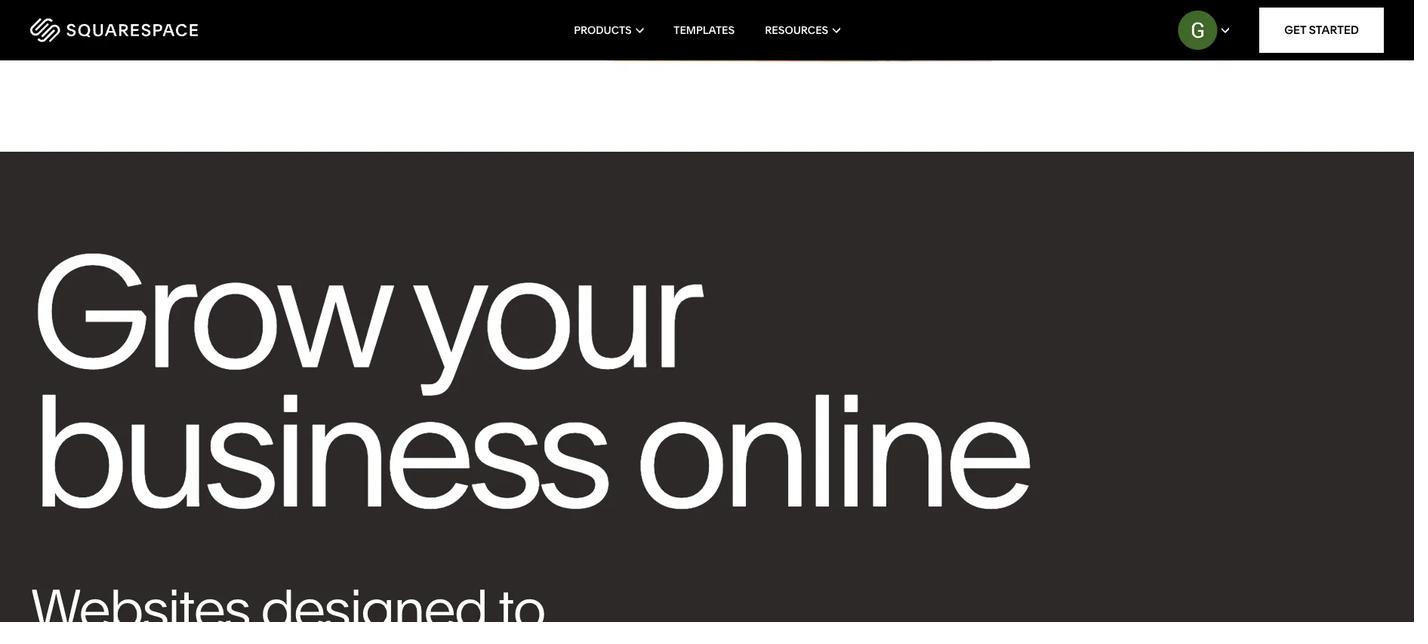 Task type: vqa. For each thing, say whether or not it's contained in the screenshot.
grow
yes



Task type: locate. For each thing, give the bounding box(es) containing it.
products button
[[574, 0, 644, 60]]

templates
[[674, 24, 735, 37]]

business
[[30, 356, 606, 546]]

get
[[1285, 23, 1307, 37]]

squarespace logo link
[[30, 18, 301, 42]]

products
[[574, 24, 632, 37]]

grow your business online
[[30, 217, 1027, 546]]

started
[[1309, 23, 1359, 37]]



Task type: describe. For each thing, give the bounding box(es) containing it.
resources
[[765, 24, 828, 37]]

templates link
[[674, 0, 735, 60]]

resources button
[[765, 0, 840, 60]]

get started
[[1285, 23, 1359, 37]]

grow
[[30, 217, 385, 407]]

get started link
[[1260, 8, 1384, 53]]

squarespace logo image
[[30, 18, 198, 42]]

online
[[634, 356, 1027, 546]]

your
[[411, 217, 692, 407]]



